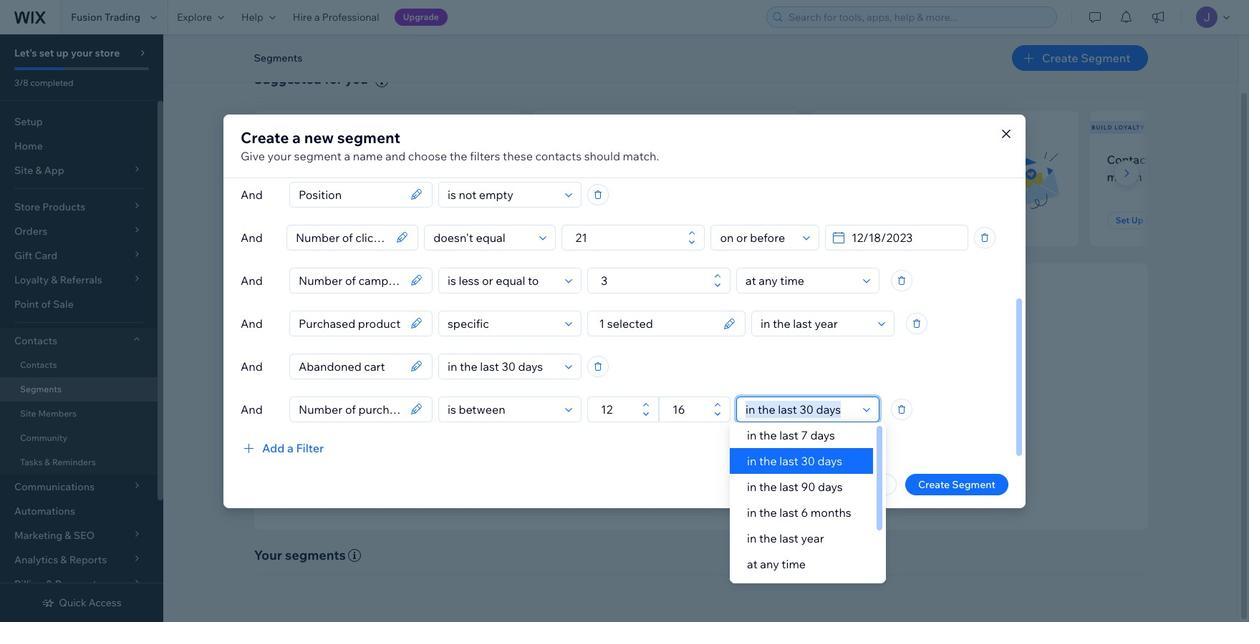 Task type: locate. For each thing, give the bounding box(es) containing it.
create a new segment give your segment a name and choose the filters these contacts should match.
[[241, 128, 660, 163]]

set up segment button down on
[[829, 212, 913, 229]]

to right subscribed
[[334, 170, 345, 184]]

2 horizontal spatial create segment
[[1043, 51, 1131, 65]]

a inside potential customers who haven't made a purchase yet
[[625, 170, 631, 184]]

0 horizontal spatial contacts
[[298, 153, 345, 167]]

of
[[41, 298, 51, 311], [666, 406, 676, 418]]

cancel button
[[839, 474, 897, 496]]

the down sales
[[760, 454, 777, 469]]

and inside create a new segment give your segment a name and choose the filters these contacts should match.
[[386, 149, 406, 163]]

contacts up haven't at the top
[[536, 149, 582, 163]]

in up potential at the bottom of page
[[748, 429, 757, 443]]

0 horizontal spatial subscribers
[[274, 124, 323, 131]]

in for in the last 7 days
[[748, 429, 757, 443]]

subscribers
[[274, 124, 323, 131], [898, 153, 961, 167]]

the inside option
[[760, 454, 777, 469]]

Select an option field
[[716, 225, 799, 250], [742, 268, 859, 293], [757, 311, 874, 336], [742, 397, 859, 422]]

yet
[[687, 170, 703, 184]]

last for 7
[[780, 429, 799, 443]]

set up segment
[[280, 215, 347, 226], [559, 215, 626, 226], [837, 215, 905, 226], [1116, 215, 1184, 226]]

2 set from the left
[[559, 215, 573, 226]]

who inside new contacts who recently subscribed to your mailing list
[[348, 153, 370, 167]]

2 horizontal spatial to
[[729, 425, 738, 438]]

for
[[325, 71, 343, 87]]

in for in the last 6 months
[[748, 506, 757, 520]]

contacts
[[536, 149, 582, 163], [298, 153, 345, 167], [678, 406, 718, 418]]

contacts inside new contacts who recently subscribed to your mailing list
[[298, 153, 345, 167]]

point
[[14, 298, 39, 311]]

the inside 'reach the right target audience create specific groups of contacts that update automatically send personalized email campaigns to drive sales and build trust get to know your high-value customers, potential leads and more'
[[646, 384, 666, 400]]

4 and from the top
[[241, 316, 263, 331]]

2 up from the left
[[575, 215, 587, 226]]

segments inside button
[[254, 52, 303, 65]]

the left "filters" on the top left of page
[[450, 149, 468, 163]]

in for in the last year
[[748, 532, 757, 546]]

0 horizontal spatial segments
[[20, 384, 62, 395]]

your inside new contacts who recently subscribed to your mailing list
[[348, 170, 372, 184]]

your down name
[[348, 170, 372, 184]]

recently
[[373, 153, 417, 167]]

email up on
[[866, 153, 895, 167]]

reach the right target audience create specific groups of contacts that update automatically send personalized email campaigns to drive sales and build trust get to know your high-value customers, potential leads and more
[[559, 384, 861, 457]]

1 horizontal spatial create segment
[[919, 478, 996, 491]]

2 who from the left
[[660, 153, 683, 167]]

your
[[71, 47, 93, 59], [268, 149, 292, 163], [348, 170, 372, 184], [886, 170, 910, 184], [618, 444, 638, 457]]

3 up from the left
[[853, 215, 865, 226]]

2 vertical spatial to
[[578, 444, 588, 457]]

last left 6
[[780, 506, 799, 520]]

contacts up the campaigns
[[678, 406, 718, 418]]

let's
[[14, 47, 37, 59]]

the for 7
[[760, 429, 777, 443]]

0 horizontal spatial and
[[386, 149, 406, 163]]

2 vertical spatial and
[[817, 444, 834, 457]]

at any time
[[748, 558, 806, 572]]

30
[[802, 454, 816, 469]]

0 vertical spatial and
[[386, 149, 406, 163]]

and up leads
[[792, 425, 810, 438]]

2 horizontal spatial contacts
[[678, 406, 718, 418]]

the
[[450, 149, 468, 163], [646, 384, 666, 400], [760, 429, 777, 443], [760, 454, 777, 469], [760, 480, 777, 495], [760, 506, 777, 520], [760, 532, 777, 546]]

professional
[[322, 11, 380, 24]]

contacts inside 'reach the right target audience create specific groups of contacts that update automatically send personalized email campaigns to drive sales and build trust get to know your high-value customers, potential leads and more'
[[678, 406, 718, 418]]

days for in the last 7 days
[[811, 429, 836, 443]]

1 vertical spatial subscribers
[[898, 153, 961, 167]]

None field
[[295, 182, 406, 207], [292, 225, 392, 250], [295, 268, 406, 293], [295, 311, 406, 336], [295, 354, 406, 379], [295, 397, 406, 422], [295, 182, 406, 207], [292, 225, 392, 250], [295, 268, 406, 293], [295, 311, 406, 336], [295, 354, 406, 379], [295, 397, 406, 422]]

0 horizontal spatial of
[[41, 298, 51, 311]]

0 vertical spatial to
[[334, 170, 345, 184]]

in up at in the bottom of the page
[[748, 532, 757, 546]]

0 vertical spatial new
[[256, 124, 272, 131]]

quick
[[59, 597, 86, 610]]

1 vertical spatial of
[[666, 406, 676, 418]]

know
[[590, 444, 615, 457]]

1 horizontal spatial and
[[792, 425, 810, 438]]

who up campaign
[[963, 153, 986, 167]]

Choose a condition field
[[444, 182, 561, 207], [429, 225, 536, 250], [444, 268, 561, 293], [444, 311, 561, 336], [444, 354, 561, 379], [444, 397, 561, 422]]

days inside option
[[818, 454, 843, 469]]

tasks & reminders link
[[0, 451, 158, 475]]

in down potential at the bottom of page
[[748, 480, 757, 495]]

your inside 'reach the right target audience create specific groups of contacts that update automatically send personalized email campaigns to drive sales and build trust get to know your high-value customers, potential leads and more'
[[618, 444, 638, 457]]

the down potential at the bottom of page
[[760, 480, 777, 495]]

0 vertical spatial of
[[41, 298, 51, 311]]

list
[[251, 111, 1250, 247]]

and
[[386, 149, 406, 163], [792, 425, 810, 438], [817, 444, 834, 457]]

0 horizontal spatial create segment button
[[646, 479, 756, 496]]

1 vertical spatial email
[[648, 425, 673, 438]]

automations
[[14, 505, 75, 518]]

campaigns
[[675, 425, 727, 438]]

let's set up your store
[[14, 47, 120, 59]]

1 up from the left
[[296, 215, 308, 226]]

2 last from the top
[[780, 454, 799, 469]]

and up mailing
[[386, 149, 406, 163]]

birthday
[[1194, 153, 1240, 167]]

of down "right"
[[666, 406, 676, 418]]

2 set up segment button from the left
[[550, 212, 635, 229]]

new for new contacts who recently subscribed to your mailing list
[[271, 153, 296, 167]]

reach
[[606, 384, 643, 400]]

set up segment down made
[[559, 215, 626, 226]]

3 set up segment button from the left
[[829, 212, 913, 229]]

set up segment down contacts with a birthday th
[[1116, 215, 1184, 226]]

customers
[[601, 153, 658, 167]]

in the last 30 days
[[748, 454, 843, 469]]

last for 30
[[780, 454, 799, 469]]

1 vertical spatial segment
[[294, 149, 342, 163]]

site members
[[20, 409, 77, 419]]

email
[[866, 153, 895, 167], [648, 425, 673, 438]]

your right on
[[886, 170, 910, 184]]

0 horizontal spatial to
[[334, 170, 345, 184]]

set up segment button
[[271, 212, 356, 229], [550, 212, 635, 229], [829, 212, 913, 229], [1108, 212, 1192, 229]]

set up segment button for made
[[550, 212, 635, 229]]

upgrade
[[403, 11, 439, 22]]

who
[[348, 153, 370, 167], [660, 153, 683, 167], [963, 153, 986, 167]]

segment up name
[[337, 128, 401, 147]]

these
[[503, 149, 533, 163]]

days right 30
[[818, 454, 843, 469]]

a inside button
[[287, 441, 294, 455]]

1 set from the left
[[280, 215, 294, 226]]

up down clicked
[[853, 215, 865, 226]]

suggested
[[254, 71, 322, 87]]

contacts down point of sale
[[14, 335, 57, 348]]

who up purchase
[[660, 153, 683, 167]]

new
[[256, 124, 272, 131], [271, 153, 296, 167]]

the up potential at the bottom of page
[[760, 429, 777, 443]]

12/18/2023 field
[[848, 225, 964, 250]]

1 horizontal spatial email
[[866, 153, 895, 167]]

2 horizontal spatial and
[[817, 444, 834, 457]]

set for potential customers who haven't made a purchase yet
[[559, 215, 573, 226]]

up down haven't at the top
[[575, 215, 587, 226]]

1 set up segment button from the left
[[271, 212, 356, 229]]

days right 7
[[811, 429, 836, 443]]

to left drive
[[729, 425, 738, 438]]

1 last from the top
[[780, 429, 799, 443]]

up for clicked
[[853, 215, 865, 226]]

a right add
[[287, 441, 294, 455]]

3 last from the top
[[780, 480, 799, 495]]

1 who from the left
[[348, 153, 370, 167]]

set for active email subscribers who clicked on your campaign
[[837, 215, 852, 226]]

contacts inside contacts link
[[20, 360, 57, 371]]

new inside new contacts who recently subscribed to your mailing list
[[271, 153, 296, 167]]

to right get
[[578, 444, 588, 457]]

on
[[870, 170, 883, 184]]

who left the "recently"
[[348, 153, 370, 167]]

contacts
[[1108, 153, 1157, 167], [14, 335, 57, 348], [20, 360, 57, 371]]

1 and from the top
[[241, 187, 263, 202]]

contacts down loyalty
[[1108, 153, 1157, 167]]

set
[[280, 215, 294, 226], [559, 215, 573, 226], [837, 215, 852, 226], [1116, 215, 1130, 226]]

2 and from the top
[[241, 230, 263, 245]]

3 set from the left
[[837, 215, 852, 226]]

who inside potential customers who haven't made a purchase yet
[[660, 153, 683, 167]]

2 horizontal spatial who
[[963, 153, 986, 167]]

up down subscribed
[[296, 215, 308, 226]]

create segment
[[1043, 51, 1131, 65], [919, 478, 996, 491], [668, 480, 756, 494]]

6
[[802, 506, 809, 520]]

site members link
[[0, 402, 158, 426]]

1 vertical spatial segments
[[20, 384, 62, 395]]

4 set up segment button from the left
[[1108, 212, 1192, 229]]

select an option field for select options field
[[757, 311, 874, 336]]

1 horizontal spatial create segment button
[[906, 474, 1009, 496]]

segments inside "sidebar" element
[[20, 384, 62, 395]]

up
[[56, 47, 69, 59]]

list box containing in the last 7 days
[[730, 423, 886, 603]]

subscribers down suggested
[[274, 124, 323, 131]]

last left year
[[780, 532, 799, 546]]

segments up suggested
[[254, 52, 303, 65]]

1 horizontal spatial subscribers
[[898, 153, 961, 167]]

1 vertical spatial and
[[792, 425, 810, 438]]

contacts inside contacts "popup button"
[[14, 335, 57, 348]]

create segment button
[[1013, 45, 1149, 71], [906, 474, 1009, 496], [646, 479, 756, 496]]

last left 30
[[780, 454, 799, 469]]

segments link
[[0, 378, 158, 402]]

2 set up segment from the left
[[559, 215, 626, 226]]

your down personalized
[[618, 444, 638, 457]]

in the last 90 days
[[748, 480, 843, 495]]

select an option field for enter a number text field
[[716, 225, 799, 250]]

the up in the last year
[[760, 506, 777, 520]]

subscribed
[[271, 170, 331, 184]]

1 vertical spatial days
[[818, 454, 843, 469]]

your right up
[[71, 47, 93, 59]]

high-
[[641, 444, 664, 457]]

3 in from the top
[[748, 480, 757, 495]]

last inside option
[[780, 454, 799, 469]]

up
[[296, 215, 308, 226], [575, 215, 587, 226], [853, 215, 865, 226], [1132, 215, 1144, 226]]

segment down new
[[294, 149, 342, 163]]

your inside create a new segment give your segment a name and choose the filters these contacts should match.
[[268, 149, 292, 163]]

set up segment for clicked
[[837, 215, 905, 226]]

create inside 'reach the right target audience create specific groups of contacts that update automatically send personalized email campaigns to drive sales and build trust get to know your high-value customers, potential leads and more'
[[559, 406, 590, 418]]

of left sale at top
[[41, 298, 51, 311]]

who inside active email subscribers who clicked on your campaign
[[963, 153, 986, 167]]

0 horizontal spatial email
[[648, 425, 673, 438]]

that
[[721, 406, 740, 418]]

days for in the last 90 days
[[819, 480, 843, 495]]

create inside create a new segment give your segment a name and choose the filters these contacts should match.
[[241, 128, 289, 147]]

5 last from the top
[[780, 532, 799, 546]]

the for year
[[760, 532, 777, 546]]

new subscribers
[[256, 124, 323, 131]]

between
[[748, 583, 794, 598]]

store
[[95, 47, 120, 59]]

and down build
[[817, 444, 834, 457]]

list containing new contacts who recently subscribed to your mailing list
[[251, 111, 1250, 247]]

contacts for contacts "popup button"
[[14, 335, 57, 348]]

hire a professional
[[293, 11, 380, 24]]

of inside 'reach the right target audience create specific groups of contacts that update automatically send personalized email campaigns to drive sales and build trust get to know your high-value customers, potential leads and more'
[[666, 406, 676, 418]]

in the last year
[[748, 532, 825, 546]]

who for purchase
[[660, 153, 683, 167]]

in down drive
[[748, 454, 757, 469]]

&
[[45, 457, 50, 468]]

of inside point of sale link
[[41, 298, 51, 311]]

1 vertical spatial new
[[271, 153, 296, 167]]

segments up site members on the bottom of page
[[20, 384, 62, 395]]

set up segment button down contacts with a birthday th
[[1108, 212, 1192, 229]]

choose
[[408, 149, 447, 163]]

days right 90 on the right bottom of the page
[[819, 480, 843, 495]]

contacts down contacts "popup button"
[[20, 360, 57, 371]]

email inside 'reach the right target audience create specific groups of contacts that update automatically send personalized email campaigns to drive sales and build trust get to know your high-value customers, potential leads and more'
[[648, 425, 673, 438]]

0 vertical spatial days
[[811, 429, 836, 443]]

in up in the last year
[[748, 506, 757, 520]]

new up give
[[256, 124, 272, 131]]

set up segment button down subscribed
[[271, 212, 356, 229]]

a down the customers
[[625, 170, 631, 184]]

list box
[[730, 423, 886, 603]]

new up subscribed
[[271, 153, 296, 167]]

contacts down new
[[298, 153, 345, 167]]

a left name
[[344, 149, 351, 163]]

in for in the last 90 days
[[748, 480, 757, 495]]

made
[[592, 170, 622, 184]]

0 vertical spatial subscribers
[[274, 124, 323, 131]]

2 vertical spatial days
[[819, 480, 843, 495]]

a
[[315, 11, 320, 24], [292, 128, 301, 147], [344, 149, 351, 163], [1185, 153, 1191, 167], [625, 170, 631, 184], [287, 441, 294, 455]]

1 horizontal spatial segments
[[254, 52, 303, 65]]

Enter a number text field
[[572, 225, 685, 250]]

set up segment button down made
[[550, 212, 635, 229]]

0 horizontal spatial who
[[348, 153, 370, 167]]

to
[[334, 170, 345, 184], [729, 425, 738, 438], [578, 444, 588, 457]]

0 horizontal spatial create segment
[[668, 480, 756, 494]]

last left 90 on the right bottom of the page
[[780, 480, 799, 495]]

1 horizontal spatial of
[[666, 406, 676, 418]]

site
[[20, 409, 36, 419]]

in the last 30 days option
[[730, 449, 873, 474]]

1 vertical spatial contacts
[[14, 335, 57, 348]]

point of sale link
[[0, 292, 158, 317]]

0 vertical spatial email
[[866, 153, 895, 167]]

filter
[[296, 441, 324, 455]]

0 vertical spatial segments
[[254, 52, 303, 65]]

subscribers up campaign
[[898, 153, 961, 167]]

set up segment button for subscribed
[[271, 212, 356, 229]]

4 in from the top
[[748, 506, 757, 520]]

a left new
[[292, 128, 301, 147]]

2 horizontal spatial create segment button
[[1013, 45, 1149, 71]]

set
[[39, 47, 54, 59]]

last for year
[[780, 532, 799, 546]]

3 who from the left
[[963, 153, 986, 167]]

set up segment down subscribed
[[280, 215, 347, 226]]

your inside active email subscribers who clicked on your campaign
[[886, 170, 910, 184]]

the for 30
[[760, 454, 777, 469]]

community
[[20, 433, 67, 444]]

6 and from the top
[[241, 402, 263, 417]]

0 vertical spatial contacts
[[1108, 153, 1157, 167]]

loyalty
[[1115, 124, 1146, 131]]

set up segment down on
[[837, 215, 905, 226]]

the up groups
[[646, 384, 666, 400]]

email up high-
[[648, 425, 673, 438]]

and
[[241, 187, 263, 202], [241, 230, 263, 245], [241, 273, 263, 288], [241, 316, 263, 331], [241, 359, 263, 374], [241, 402, 263, 417]]

your right give
[[268, 149, 292, 163]]

a right with
[[1185, 153, 1191, 167]]

last left 7
[[780, 429, 799, 443]]

quick access button
[[42, 597, 122, 610]]

contacts with a birthday th
[[1108, 153, 1250, 184]]

up down contacts with a birthday th
[[1132, 215, 1144, 226]]

5 in from the top
[[748, 532, 757, 546]]

potential
[[745, 444, 787, 457]]

last for 6
[[780, 506, 799, 520]]

1 set up segment from the left
[[280, 215, 347, 226]]

build
[[812, 425, 836, 438]]

1 horizontal spatial contacts
[[536, 149, 582, 163]]

in inside option
[[748, 454, 757, 469]]

new for new subscribers
[[256, 124, 272, 131]]

1 horizontal spatial who
[[660, 153, 683, 167]]

2 vertical spatial contacts
[[20, 360, 57, 371]]

add a filter
[[262, 441, 324, 455]]

the up any
[[760, 532, 777, 546]]

1 in from the top
[[748, 429, 757, 443]]

1 horizontal spatial to
[[578, 444, 588, 457]]

4 last from the top
[[780, 506, 799, 520]]

2 in from the top
[[748, 454, 757, 469]]

3 set up segment from the left
[[837, 215, 905, 226]]



Task type: describe. For each thing, give the bounding box(es) containing it.
add
[[262, 441, 285, 455]]

setup link
[[0, 110, 158, 134]]

3/8
[[14, 77, 28, 88]]

4 set from the left
[[1116, 215, 1130, 226]]

new contacts who recently subscribed to your mailing list
[[271, 153, 433, 184]]

home
[[14, 140, 43, 153]]

Select options field
[[593, 311, 720, 336]]

contacts button
[[0, 329, 158, 353]]

segments for segments link
[[20, 384, 62, 395]]

match.
[[623, 149, 660, 163]]

4 set up segment from the left
[[1116, 215, 1184, 226]]

groups
[[631, 406, 664, 418]]

build
[[1092, 124, 1113, 131]]

target
[[701, 384, 738, 400]]

in for in the last 30 days
[[748, 454, 757, 469]]

filters
[[470, 149, 501, 163]]

7
[[802, 429, 808, 443]]

To text field
[[669, 397, 710, 422]]

explore
[[177, 11, 212, 24]]

access
[[89, 597, 122, 610]]

the inside create a new segment give your segment a name and choose the filters these contacts should match.
[[450, 149, 468, 163]]

list
[[417, 170, 433, 184]]

last for 90
[[780, 480, 799, 495]]

completed
[[30, 77, 73, 88]]

sales
[[766, 425, 790, 438]]

specific
[[592, 406, 629, 418]]

campaign
[[913, 170, 966, 184]]

to inside new contacts who recently subscribed to your mailing list
[[334, 170, 345, 184]]

leads
[[789, 444, 814, 457]]

automations link
[[0, 500, 158, 524]]

get
[[559, 444, 576, 457]]

create segment button for segments
[[1013, 45, 1149, 71]]

you
[[345, 71, 368, 87]]

quick access
[[59, 597, 122, 610]]

hire
[[293, 11, 312, 24]]

who for your
[[348, 153, 370, 167]]

create segment button for cancel
[[906, 474, 1009, 496]]

cancel
[[852, 478, 884, 491]]

contacts link
[[0, 353, 158, 378]]

up for made
[[575, 215, 587, 226]]

name
[[353, 149, 383, 163]]

Search for tools, apps, help & more... field
[[785, 7, 1053, 27]]

home link
[[0, 134, 158, 158]]

drive
[[741, 425, 764, 438]]

a right the hire
[[315, 11, 320, 24]]

any
[[761, 558, 780, 572]]

90
[[802, 480, 816, 495]]

your inside "sidebar" element
[[71, 47, 93, 59]]

the for 90
[[760, 480, 777, 495]]

subscribers inside active email subscribers who clicked on your campaign
[[898, 153, 961, 167]]

trust
[[838, 425, 860, 438]]

fusion
[[71, 11, 102, 24]]

months
[[811, 506, 852, 520]]

fusion trading
[[71, 11, 140, 24]]

trading
[[105, 11, 140, 24]]

personalized
[[586, 425, 645, 438]]

contacts for contacts link
[[20, 360, 57, 371]]

segments for segments button
[[254, 52, 303, 65]]

the for 6
[[760, 506, 777, 520]]

community link
[[0, 426, 158, 451]]

with
[[1159, 153, 1183, 167]]

0 vertical spatial segment
[[337, 128, 401, 147]]

upgrade button
[[395, 9, 448, 26]]

time
[[782, 558, 806, 572]]

automatically
[[778, 406, 840, 418]]

From text field
[[597, 397, 639, 422]]

haven't
[[550, 170, 589, 184]]

hire a professional link
[[284, 0, 388, 34]]

your segments
[[254, 547, 346, 564]]

help
[[242, 11, 264, 24]]

email inside active email subscribers who clicked on your campaign
[[866, 153, 895, 167]]

audience
[[741, 384, 797, 400]]

value
[[664, 444, 689, 457]]

customers,
[[691, 444, 743, 457]]

contacts inside contacts with a birthday th
[[1108, 153, 1157, 167]]

your
[[254, 547, 282, 564]]

th
[[1242, 153, 1250, 167]]

the for target
[[646, 384, 666, 400]]

active
[[829, 153, 863, 167]]

build loyalty
[[1092, 124, 1146, 131]]

4 up from the left
[[1132, 215, 1144, 226]]

3/8 completed
[[14, 77, 73, 88]]

segments
[[285, 547, 346, 564]]

purchase
[[634, 170, 684, 184]]

set for new contacts who recently subscribed to your mailing list
[[280, 215, 294, 226]]

new
[[304, 128, 334, 147]]

active email subscribers who clicked on your campaign
[[829, 153, 986, 184]]

send
[[559, 425, 583, 438]]

segments button
[[247, 47, 310, 69]]

days for in the last 30 days
[[818, 454, 843, 469]]

tasks & reminders
[[20, 457, 96, 468]]

give
[[241, 149, 265, 163]]

3 and from the top
[[241, 273, 263, 288]]

should
[[585, 149, 621, 163]]

in the last 7 days
[[748, 429, 836, 443]]

update
[[742, 406, 775, 418]]

set up segment for made
[[559, 215, 626, 226]]

year
[[802, 532, 825, 546]]

Enter a number text field
[[597, 268, 710, 293]]

mailing
[[375, 170, 414, 184]]

contacts inside create a new segment give your segment a name and choose the filters these contacts should match.
[[536, 149, 582, 163]]

more
[[836, 444, 861, 457]]

select an option field for enter a number text box
[[742, 268, 859, 293]]

add a filter button
[[241, 440, 324, 457]]

set up segment for subscribed
[[280, 215, 347, 226]]

set up segment button for clicked
[[829, 212, 913, 229]]

sidebar element
[[0, 34, 163, 623]]

a inside contacts with a birthday th
[[1185, 153, 1191, 167]]

tasks
[[20, 457, 43, 468]]

at
[[748, 558, 758, 572]]

up for subscribed
[[296, 215, 308, 226]]

5 and from the top
[[241, 359, 263, 374]]

1 vertical spatial to
[[729, 425, 738, 438]]

point of sale
[[14, 298, 74, 311]]



Task type: vqa. For each thing, say whether or not it's contained in the screenshot.
DATE
no



